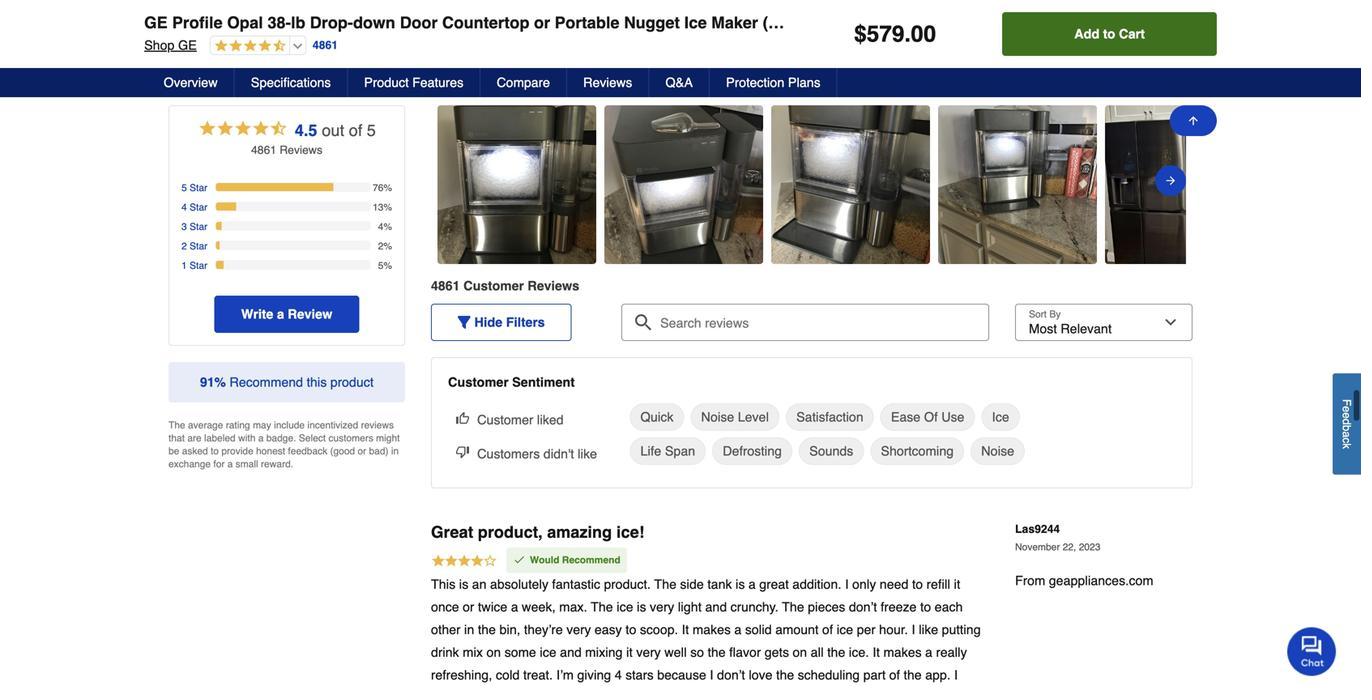 Task type: vqa. For each thing, say whether or not it's contained in the screenshot.


Task type: describe. For each thing, give the bounding box(es) containing it.
ice inside button
[[992, 410, 1009, 424]]

a up k
[[1340, 431, 1353, 438]]

add to cart
[[1074, 26, 1145, 41]]

las9244 november 22, 2023
[[1015, 523, 1100, 553]]

4861 for 4861 customer review s
[[431, 278, 460, 293]]

november
[[1015, 542, 1060, 553]]

portable
[[555, 13, 619, 32]]

1 star
[[181, 260, 207, 271]]

3 uploaded image image from the left
[[771, 177, 930, 193]]

countertop
[[442, 13, 529, 32]]

1 vertical spatial i
[[912, 622, 915, 637]]

customers
[[477, 446, 540, 461]]

ge profile opal 38-lb drop-down door countertop or portable nugget ice maker (stainless steel)
[[144, 13, 888, 32]]

bad)
[[369, 446, 388, 457]]

q&a
[[665, 75, 693, 90]]

0 horizontal spatial 5
[[181, 182, 187, 194]]

from geappliances.com
[[1015, 573, 1153, 588]]

c
[[1340, 438, 1353, 443]]

i'm
[[556, 668, 574, 683]]

other
[[431, 622, 461, 637]]

customers
[[328, 433, 373, 444]]

protection
[[726, 75, 784, 90]]

use
[[941, 410, 964, 424]]

shortcoming
[[881, 444, 954, 459]]

satisfaction button
[[786, 403, 874, 431]]

hide filters
[[474, 315, 545, 330]]

arrow up image
[[1187, 114, 1200, 127]]

0 horizontal spatial and
[[560, 645, 582, 660]]

product features
[[364, 75, 463, 90]]

sentiment
[[512, 375, 575, 390]]

%
[[214, 375, 226, 390]]

of inside '4.5 out of 5 4861 review s'
[[349, 121, 362, 140]]

0 vertical spatial or
[[534, 13, 550, 32]]

2 e from the top
[[1340, 413, 1353, 419]]

love
[[749, 668, 772, 683]]

once
[[431, 600, 459, 615]]

labeled
[[204, 433, 236, 444]]

may
[[253, 420, 271, 431]]

the right part
[[904, 668, 922, 683]]

sounds
[[809, 444, 853, 459]]

2 star
[[181, 241, 207, 252]]

(stainless
[[763, 13, 839, 32]]

reward.
[[261, 459, 293, 470]]

ice!
[[616, 523, 644, 542]]

star for 4 star
[[190, 202, 207, 213]]

compare
[[497, 75, 550, 90]]

2
[[181, 241, 187, 252]]

0 horizontal spatial it
[[626, 645, 633, 660]]

3
[[181, 221, 187, 232]]

freeze
[[881, 600, 917, 615]]

2 horizontal spatial is
[[736, 577, 745, 592]]

13%
[[373, 202, 392, 213]]

a right twice
[[511, 600, 518, 615]]

4.5 out of 5 4861 review s
[[251, 121, 376, 156]]

chevron up image
[[1188, 55, 1204, 71]]

overview
[[164, 75, 218, 90]]

exchange
[[169, 459, 211, 470]]

opal
[[227, 13, 263, 32]]

treat.
[[523, 668, 553, 683]]

0 vertical spatial customer
[[463, 278, 524, 293]]

write a review
[[241, 307, 332, 322]]

that
[[169, 433, 185, 444]]

would recommend
[[530, 555, 620, 566]]

review for 4861 customer review s
[[528, 278, 572, 293]]

great
[[431, 523, 473, 542]]

the up easy
[[591, 600, 613, 615]]

reviews button down ice
[[139, 38, 1222, 89]]

customer sentiment
[[448, 375, 575, 390]]

or inside this is an absolutely fantastic product. the side tank is a great addition. i only need to refill it once or twice a week, max. the ice is very light and crunchy. the pieces don't freeze to each other in the bin, they're very easy to scoop. it makes a solid amount of ice per hour. i like putting drink mix on some ice and mixing it very well so the flavor gets on all the ice. it makes a really refreshing, cold treat. i'm giving 4 stars because i don't love the scheduling part of the ap
[[463, 600, 474, 615]]

with
[[238, 433, 256, 444]]

ease
[[891, 410, 920, 424]]

to left each
[[920, 600, 931, 615]]

feedback
[[288, 446, 327, 457]]

noise level
[[701, 410, 769, 424]]

cold
[[496, 668, 520, 683]]

1 horizontal spatial is
[[637, 600, 646, 615]]

star for 2 star
[[190, 241, 207, 252]]

0 vertical spatial it
[[682, 622, 689, 637]]

like inside this is an absolutely fantastic product. the side tank is a great addition. i only need to refill it once or twice a week, max. the ice is very light and crunchy. the pieces don't freeze to each other in the bin, they're very easy to scoop. it makes a solid amount of ice per hour. i like putting drink mix on some ice and mixing it very well so the flavor gets on all the ice. it makes a really refreshing, cold treat. i'm giving 4 stars because i don't love the scheduling part of the ap
[[919, 622, 938, 637]]

ice left per at the bottom right
[[837, 622, 853, 637]]

of right part
[[889, 668, 900, 683]]

down
[[353, 13, 395, 32]]

reviews
[[361, 420, 394, 431]]

a left really
[[925, 645, 932, 660]]

of down pieces
[[822, 622, 833, 637]]

1 horizontal spatial it
[[873, 645, 880, 660]]

ice down product.
[[617, 600, 633, 615]]

5%
[[378, 260, 392, 271]]

include
[[274, 420, 305, 431]]

each
[[935, 600, 963, 615]]

ease of use button
[[880, 403, 975, 431]]

tank
[[707, 577, 732, 592]]

5 uploaded image image from the left
[[1105, 177, 1264, 193]]

sounds button
[[799, 437, 864, 465]]

filters
[[506, 315, 545, 330]]

579
[[867, 21, 904, 47]]

would
[[530, 555, 559, 566]]

0 horizontal spatial ge
[[144, 13, 168, 32]]

max.
[[559, 600, 587, 615]]

1 vertical spatial 4.5 stars image
[[198, 118, 288, 142]]

ease of use
[[891, 410, 964, 424]]

this
[[307, 375, 327, 390]]

for
[[213, 459, 225, 470]]

are
[[187, 433, 201, 444]]

5 inside '4.5 out of 5 4861 review s'
[[367, 121, 376, 140]]

ice button
[[981, 403, 1020, 431]]

f e e d b a c k button
[[1333, 374, 1361, 475]]

crunchy.
[[730, 600, 778, 615]]

2 uploaded image image from the left
[[604, 177, 763, 193]]

the left side
[[654, 577, 676, 592]]

ice
[[684, 13, 707, 32]]

k
[[1340, 443, 1353, 449]]

putting
[[942, 622, 981, 637]]

this is an absolutely fantastic product. the side tank is a great addition. i only need to refill it once or twice a week, max. the ice is very light and crunchy. the pieces don't freeze to each other in the bin, they're very easy to scoop. it makes a solid amount of ice per hour. i like putting drink mix on some ice and mixing it very well so the flavor gets on all the ice. it makes a really refreshing, cold treat. i'm giving 4 stars because i don't love the scheduling part of the ap
[[431, 577, 981, 686]]

review inside '4.5 out of 5 4861 review s'
[[280, 143, 317, 156]]

4 uploaded image image from the left
[[938, 177, 1097, 193]]

1 uploaded image image from the left
[[437, 177, 596, 193]]

4 inside this is an absolutely fantastic product. the side tank is a great addition. i only need to refill it once or twice a week, max. the ice is very light and crunchy. the pieces don't freeze to each other in the bin, they're very easy to scoop. it makes a solid amount of ice per hour. i like putting drink mix on some ice and mixing it very well so the flavor gets on all the ice. it makes a really refreshing, cold treat. i'm giving 4 stars because i don't love the scheduling part of the ap
[[615, 668, 622, 683]]

2 vertical spatial very
[[636, 645, 661, 660]]

the right all
[[827, 645, 845, 660]]

1 horizontal spatial it
[[954, 577, 960, 592]]

b
[[1340, 425, 1353, 431]]

defrosting
[[723, 444, 782, 459]]

0 vertical spatial and
[[705, 600, 727, 615]]

so
[[690, 645, 704, 660]]

the left bin, in the left bottom of the page
[[478, 622, 496, 637]]

add to cart button
[[1002, 12, 1217, 56]]

a left great
[[748, 577, 756, 592]]



Task type: locate. For each thing, give the bounding box(es) containing it.
life span
[[640, 444, 695, 459]]

0 horizontal spatial 4
[[181, 202, 187, 213]]

reviews
[[157, 52, 235, 74], [583, 75, 632, 90]]

4861 up 'filter' image
[[431, 278, 460, 293]]

thumb up image
[[456, 412, 469, 424]]

makes up so
[[693, 622, 731, 637]]

reviews down portable at the left top of page
[[583, 75, 632, 90]]

0 vertical spatial i
[[845, 577, 849, 592]]

e up b
[[1340, 413, 1353, 419]]

steel)
[[844, 13, 888, 32]]

0 vertical spatial don't
[[849, 600, 877, 615]]

noise left level
[[701, 410, 734, 424]]

very down max.
[[566, 622, 591, 637]]

2 on from the left
[[793, 645, 807, 660]]

really
[[936, 645, 967, 660]]

average
[[188, 420, 223, 431]]

features
[[412, 75, 463, 90]]

it right refill
[[954, 577, 960, 592]]

part
[[863, 668, 886, 683]]

uploaded image image
[[437, 177, 596, 193], [604, 177, 763, 193], [771, 177, 930, 193], [938, 177, 1097, 193], [1105, 177, 1264, 193]]

1
[[181, 260, 187, 271]]

customer for customer liked
[[477, 412, 533, 427]]

liked
[[537, 412, 564, 427]]

like
[[578, 446, 597, 461], [919, 622, 938, 637]]

.
[[904, 21, 911, 47]]

on right mix
[[486, 645, 501, 660]]

4 star
[[181, 202, 207, 213]]

4 up '3'
[[181, 202, 187, 213]]

don't down only
[[849, 600, 877, 615]]

the down gets
[[776, 668, 794, 683]]

1 vertical spatial ge
[[178, 38, 197, 53]]

noise
[[701, 410, 734, 424], [981, 444, 1014, 459]]

1 vertical spatial 4
[[615, 668, 622, 683]]

review up filters
[[528, 278, 572, 293]]

reviews button
[[139, 38, 1222, 89], [567, 68, 649, 97]]

checkmark image
[[513, 553, 526, 566]]

1 horizontal spatial and
[[705, 600, 727, 615]]

and down "tank"
[[705, 600, 727, 615]]

0 vertical spatial s
[[317, 143, 322, 156]]

cart
[[1119, 26, 1145, 41]]

chat invite button image
[[1287, 627, 1337, 676]]

star right the 2
[[190, 241, 207, 252]]

defrosting button
[[712, 437, 792, 465]]

0 horizontal spatial don't
[[717, 668, 745, 683]]

0 vertical spatial it
[[954, 577, 960, 592]]

thumb down image
[[456, 446, 469, 459]]

star for 5 star
[[190, 182, 207, 194]]

don't down flavor
[[717, 668, 745, 683]]

of left 'use'
[[924, 410, 938, 424]]

$
[[854, 21, 867, 47]]

arrow right image
[[1164, 171, 1177, 190]]

reviews up overview
[[157, 52, 235, 74]]

a right for
[[227, 459, 233, 470]]

refill
[[926, 577, 950, 592]]

91
[[200, 375, 214, 390]]

1 vertical spatial recommend
[[562, 555, 620, 566]]

2 vertical spatial or
[[463, 600, 474, 615]]

4.5 stars image down opal
[[211, 39, 286, 54]]

on
[[486, 645, 501, 660], [793, 645, 807, 660]]

0 vertical spatial 4861
[[313, 39, 338, 52]]

specifications button
[[235, 68, 348, 97]]

1 vertical spatial review
[[528, 278, 572, 293]]

4 star from the top
[[190, 241, 207, 252]]

91 % recommend this product
[[200, 375, 374, 390]]

span
[[665, 444, 695, 459]]

because
[[657, 668, 706, 683]]

4 left stars
[[615, 668, 622, 683]]

5 right out
[[367, 121, 376, 140]]

customer up customers
[[477, 412, 533, 427]]

it
[[682, 622, 689, 637], [873, 645, 880, 660]]

or right once
[[463, 600, 474, 615]]

noise for noise level
[[701, 410, 734, 424]]

0 vertical spatial makes
[[693, 622, 731, 637]]

is left an
[[459, 577, 468, 592]]

4861 down the "drop-"
[[313, 39, 338, 52]]

in up mix
[[464, 622, 474, 637]]

1 horizontal spatial s
[[572, 278, 579, 293]]

0 vertical spatial like
[[578, 446, 597, 461]]

twice
[[478, 600, 507, 615]]

1 horizontal spatial i
[[845, 577, 849, 592]]

scheduling
[[798, 668, 860, 683]]

ice.
[[849, 645, 869, 660]]

reviews button down portable at the left top of page
[[567, 68, 649, 97]]

2 horizontal spatial or
[[534, 13, 550, 32]]

is
[[459, 577, 468, 592], [736, 577, 745, 592], [637, 600, 646, 615]]

s inside '4.5 out of 5 4861 review s'
[[317, 143, 322, 156]]

2 vertical spatial 4861
[[431, 278, 460, 293]]

1 horizontal spatial ge
[[178, 38, 197, 53]]

1 on from the left
[[486, 645, 501, 660]]

provide
[[221, 446, 253, 457]]

4861 down specifications button
[[251, 143, 276, 156]]

d
[[1340, 419, 1353, 425]]

light
[[678, 600, 702, 615]]

need
[[880, 577, 908, 592]]

4.5 stars image
[[211, 39, 286, 54], [198, 118, 288, 142]]

3 star
[[181, 221, 207, 232]]

easy
[[595, 622, 622, 637]]

review for write a review
[[288, 307, 332, 322]]

2 vertical spatial review
[[288, 307, 332, 322]]

1 vertical spatial in
[[464, 622, 474, 637]]

0 horizontal spatial makes
[[693, 622, 731, 637]]

2%
[[378, 241, 392, 252]]

makes down hour.
[[883, 645, 922, 660]]

like down each
[[919, 622, 938, 637]]

5 star
[[181, 182, 207, 194]]

0 vertical spatial ge
[[144, 13, 168, 32]]

1 vertical spatial don't
[[717, 668, 745, 683]]

like right 'didn't'
[[578, 446, 597, 461]]

q&a button
[[649, 68, 710, 97]]

0 horizontal spatial recommend
[[230, 375, 303, 390]]

0 horizontal spatial like
[[578, 446, 597, 461]]

0 horizontal spatial on
[[486, 645, 501, 660]]

ge down profile
[[178, 38, 197, 53]]

2 horizontal spatial 4861
[[431, 278, 460, 293]]

1 e from the top
[[1340, 406, 1353, 413]]

1 vertical spatial 5
[[181, 182, 187, 194]]

1 horizontal spatial or
[[463, 600, 474, 615]]

5 star from the top
[[190, 260, 207, 271]]

ge up shop
[[144, 13, 168, 32]]

1 horizontal spatial in
[[464, 622, 474, 637]]

of right out
[[349, 121, 362, 140]]

4%
[[378, 221, 392, 232]]

3 star from the top
[[190, 221, 207, 232]]

1 vertical spatial it
[[626, 645, 633, 660]]

don't
[[849, 600, 877, 615], [717, 668, 745, 683]]

mixing
[[585, 645, 623, 660]]

1 vertical spatial very
[[566, 622, 591, 637]]

2 horizontal spatial i
[[912, 622, 915, 637]]

recommend up fantastic
[[562, 555, 620, 566]]

22,
[[1063, 542, 1076, 553]]

or left portable at the left top of page
[[534, 13, 550, 32]]

ice up noise button
[[992, 410, 1009, 424]]

solid
[[745, 622, 772, 637]]

0 vertical spatial noise
[[701, 410, 734, 424]]

in inside this is an absolutely fantastic product. the side tank is a great addition. i only need to refill it once or twice a week, max. the ice is very light and crunchy. the pieces don't freeze to each other in the bin, they're very easy to scoop. it makes a solid amount of ice per hour. i like putting drink mix on some ice and mixing it very well so the flavor gets on all the ice. it makes a really refreshing, cold treat. i'm giving 4 stars because i don't love the scheduling part of the ap
[[464, 622, 474, 637]]

0 vertical spatial recommend
[[230, 375, 303, 390]]

1 vertical spatial it
[[873, 645, 880, 660]]

to left refill
[[912, 577, 923, 592]]

to inside button
[[1103, 26, 1115, 41]]

shop ge
[[144, 38, 197, 53]]

on left all
[[793, 645, 807, 660]]

to right add
[[1103, 26, 1115, 41]]

i right hour.
[[912, 622, 915, 637]]

the inside "the average rating may include incentivized reviews that are labeled with a badge. select customers might be asked to provide honest feedback (good or bad) in exchange for a small reward."
[[169, 420, 185, 431]]

4861 for 4861
[[313, 39, 338, 52]]

star for 3 star
[[190, 221, 207, 232]]

1 vertical spatial like
[[919, 622, 938, 637]]

absolutely
[[490, 577, 548, 592]]

a right write
[[277, 307, 284, 322]]

i left only
[[845, 577, 849, 592]]

0 horizontal spatial it
[[682, 622, 689, 637]]

and up i'm
[[560, 645, 582, 660]]

the up amount
[[782, 600, 804, 615]]

0 horizontal spatial reviews
[[157, 52, 235, 74]]

5 up 4 star
[[181, 182, 187, 194]]

star up 4 star
[[190, 182, 207, 194]]

1 horizontal spatial don't
[[849, 600, 877, 615]]

1 vertical spatial customer
[[448, 375, 508, 390]]

1 vertical spatial noise
[[981, 444, 1014, 459]]

a left solid
[[734, 622, 742, 637]]

in inside "the average rating may include incentivized reviews that are labeled with a badge. select customers might be asked to provide honest feedback (good or bad) in exchange for a small reward."
[[391, 446, 399, 457]]

ice down they're
[[540, 645, 556, 660]]

select
[[299, 433, 326, 444]]

0 horizontal spatial s
[[317, 143, 322, 156]]

0 vertical spatial reviews
[[157, 52, 235, 74]]

flavor
[[729, 645, 761, 660]]

review inside button
[[288, 307, 332, 322]]

e up the d
[[1340, 406, 1353, 413]]

star right "1"
[[190, 260, 207, 271]]

pieces
[[808, 600, 845, 615]]

1 horizontal spatial recommend
[[562, 555, 620, 566]]

plans
[[788, 75, 820, 90]]

0 horizontal spatial noise
[[701, 410, 734, 424]]

quick button
[[630, 403, 684, 431]]

the up that
[[169, 420, 185, 431]]

life span button
[[630, 437, 706, 465]]

write
[[241, 307, 273, 322]]

2 vertical spatial i
[[710, 668, 713, 683]]

it up stars
[[626, 645, 633, 660]]

4 stars image
[[431, 553, 497, 571]]

noise down ice button
[[981, 444, 1014, 459]]

customer up hide
[[463, 278, 524, 293]]

1 horizontal spatial noise
[[981, 444, 1014, 459]]

star up the 3 star in the left top of the page
[[190, 202, 207, 213]]

1 horizontal spatial 4
[[615, 668, 622, 683]]

review
[[280, 143, 317, 156], [528, 278, 572, 293], [288, 307, 332, 322]]

2 vertical spatial customer
[[477, 412, 533, 427]]

0 vertical spatial review
[[280, 143, 317, 156]]

makes
[[693, 622, 731, 637], [883, 645, 922, 660]]

product,
[[478, 523, 543, 542]]

1 vertical spatial s
[[572, 278, 579, 293]]

product
[[364, 75, 409, 90]]

i right the 'because'
[[710, 668, 713, 683]]

bin,
[[499, 622, 520, 637]]

from
[[1015, 573, 1045, 588]]

to inside "the average rating may include incentivized reviews that are labeled with a badge. select customers might be asked to provide honest feedback (good or bad) in exchange for a small reward."
[[211, 446, 219, 457]]

1 horizontal spatial makes
[[883, 645, 922, 660]]

0 vertical spatial 4
[[181, 202, 187, 213]]

protection plans
[[726, 75, 820, 90]]

amazing
[[547, 523, 612, 542]]

product features button
[[348, 68, 481, 97]]

1 vertical spatial reviews
[[583, 75, 632, 90]]

noise for noise
[[981, 444, 1014, 459]]

star for 1 star
[[190, 260, 207, 271]]

2023
[[1079, 542, 1100, 553]]

an
[[472, 577, 486, 592]]

ge
[[144, 13, 168, 32], [178, 38, 197, 53]]

$ 579 . 00
[[854, 21, 936, 47]]

honest
[[256, 446, 285, 457]]

0 horizontal spatial or
[[358, 446, 366, 457]]

2 star from the top
[[190, 202, 207, 213]]

filter image
[[458, 316, 471, 329]]

geappliances.com
[[1049, 573, 1153, 588]]

only
[[852, 577, 876, 592]]

in down might
[[391, 446, 399, 457]]

very up stars
[[636, 645, 661, 660]]

very up scoop.
[[650, 600, 674, 615]]

38-
[[268, 13, 291, 32]]

1 horizontal spatial on
[[793, 645, 807, 660]]

0 vertical spatial 5
[[367, 121, 376, 140]]

Search reviews text field
[[628, 304, 983, 331]]

it right the ice. on the bottom right of page
[[873, 645, 880, 660]]

refreshing,
[[431, 668, 492, 683]]

to up for
[[211, 446, 219, 457]]

f
[[1340, 399, 1353, 406]]

or left the bad)
[[358, 446, 366, 457]]

is down product.
[[637, 600, 646, 615]]

1 vertical spatial 4861
[[251, 143, 276, 156]]

it down light
[[682, 622, 689, 637]]

overview button
[[147, 68, 235, 97]]

0 horizontal spatial i
[[710, 668, 713, 683]]

customer up thumb up image
[[448, 375, 508, 390]]

i
[[845, 577, 849, 592], [912, 622, 915, 637], [710, 668, 713, 683]]

4.5 stars image left 4.5
[[198, 118, 288, 142]]

star right '3'
[[190, 221, 207, 232]]

0 horizontal spatial is
[[459, 577, 468, 592]]

1 horizontal spatial 5
[[367, 121, 376, 140]]

recommend up may
[[230, 375, 303, 390]]

ice
[[992, 410, 1009, 424], [617, 600, 633, 615], [837, 622, 853, 637], [540, 645, 556, 660]]

they're
[[524, 622, 563, 637]]

didn't
[[543, 446, 574, 461]]

1 horizontal spatial 4861
[[313, 39, 338, 52]]

customer for customer sentiment
[[448, 375, 508, 390]]

well
[[664, 645, 687, 660]]

to right easy
[[626, 622, 636, 637]]

f e e d b a c k
[[1340, 399, 1353, 449]]

of inside button
[[924, 410, 938, 424]]

a down may
[[258, 433, 264, 444]]

1 horizontal spatial like
[[919, 622, 938, 637]]

1 vertical spatial or
[[358, 446, 366, 457]]

4861 inside '4.5 out of 5 4861 review s'
[[251, 143, 276, 156]]

or inside "the average rating may include incentivized reviews that are labeled with a badge. select customers might be asked to provide honest feedback (good or bad) in exchange for a small reward."
[[358, 446, 366, 457]]

review down 4.5
[[280, 143, 317, 156]]

1 horizontal spatial reviews
[[583, 75, 632, 90]]

1 star from the top
[[190, 182, 207, 194]]

0 vertical spatial very
[[650, 600, 674, 615]]

0 vertical spatial in
[[391, 446, 399, 457]]

is right "tank"
[[736, 577, 745, 592]]

review right write
[[288, 307, 332, 322]]

fantastic
[[552, 577, 600, 592]]

0 horizontal spatial in
[[391, 446, 399, 457]]

0 vertical spatial 4.5 stars image
[[211, 39, 286, 54]]

1 vertical spatial makes
[[883, 645, 922, 660]]

0 horizontal spatial 4861
[[251, 143, 276, 156]]

1 vertical spatial and
[[560, 645, 582, 660]]

76%
[[373, 182, 392, 194]]

the right so
[[708, 645, 726, 660]]



